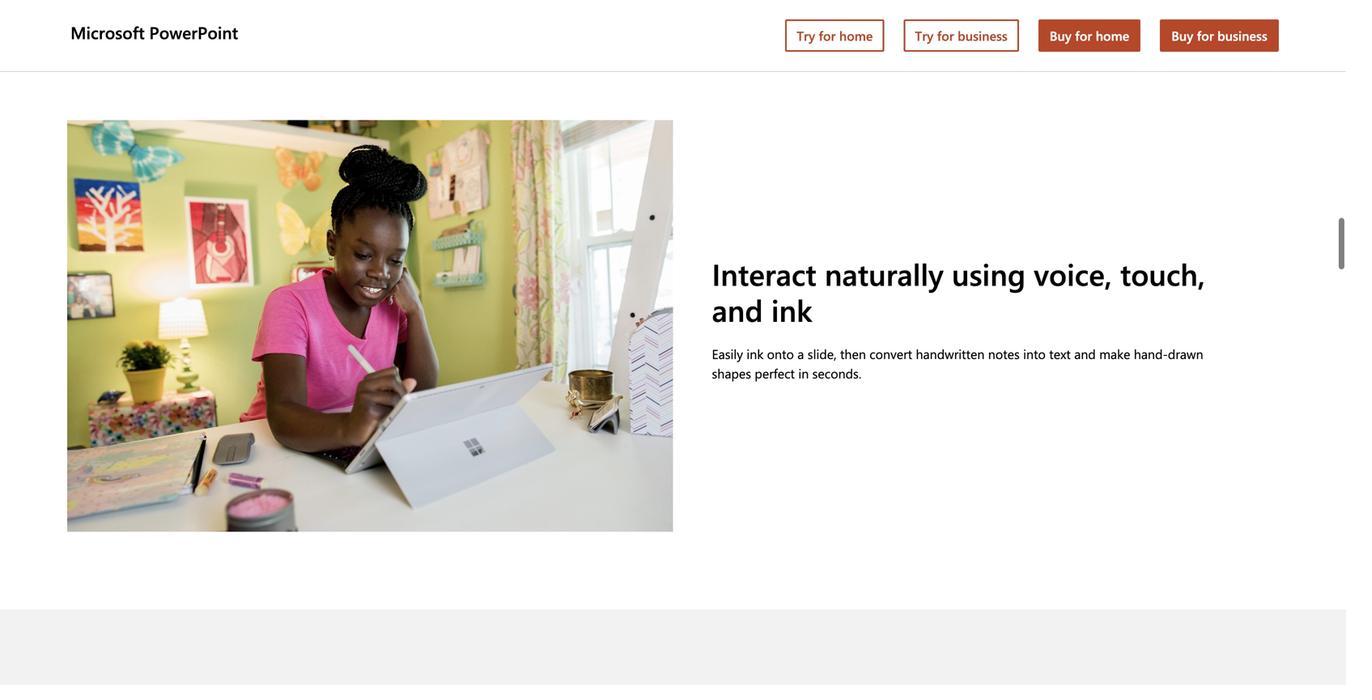Task type: vqa. For each thing, say whether or not it's contained in the screenshot.
Xbox games's XBOX
no



Task type: locate. For each thing, give the bounding box(es) containing it.
2 buy from the left
[[1172, 27, 1194, 44]]

home inside buy for home link
[[1096, 27, 1130, 44]]

2 home from the left
[[1096, 27, 1130, 44]]

2 for from the left
[[937, 27, 954, 44]]

ink up a
[[771, 290, 812, 330]]

0 horizontal spatial buy
[[1050, 27, 1072, 44]]

3 for from the left
[[1075, 27, 1092, 44]]

0 vertical spatial ink
[[771, 290, 812, 330]]

and inside interact naturally using voice, touch, and ink
[[712, 290, 763, 330]]

2 business from the left
[[1218, 27, 1268, 44]]

home inside try for home link
[[839, 27, 873, 44]]

buy for home
[[1050, 27, 1130, 44]]

for inside 'buy for business' link
[[1197, 27, 1214, 44]]

0 horizontal spatial try
[[797, 27, 815, 44]]

microsoft powerpoint try and buy business and home links element
[[67, 0, 1289, 71]]

in
[[799, 365, 809, 382]]

hand-
[[1134, 345, 1168, 363]]

for inside try for home link
[[819, 27, 836, 44]]

1 vertical spatial and
[[1075, 345, 1096, 363]]

1 horizontal spatial try
[[915, 27, 934, 44]]

1 business from the left
[[958, 27, 1008, 44]]

0 horizontal spatial ink
[[747, 345, 764, 363]]

voice,
[[1034, 254, 1112, 294]]

for inside buy for home link
[[1075, 27, 1092, 44]]

buy
[[1050, 27, 1072, 44], [1172, 27, 1194, 44]]

1 horizontal spatial home
[[1096, 27, 1130, 44]]

1 try from the left
[[797, 27, 815, 44]]

1 horizontal spatial ink
[[771, 290, 812, 330]]

1 buy from the left
[[1050, 27, 1072, 44]]

for inside try for business link
[[937, 27, 954, 44]]

ink
[[771, 290, 812, 330], [747, 345, 764, 363]]

0 horizontal spatial business
[[958, 27, 1008, 44]]

try for home link
[[786, 19, 884, 52]]

handwritten
[[916, 345, 985, 363]]

business
[[958, 27, 1008, 44], [1218, 27, 1268, 44]]

1 horizontal spatial buy
[[1172, 27, 1194, 44]]

0 vertical spatial and
[[712, 290, 763, 330]]

microsoft powerpoint
[[71, 21, 238, 44]]

home for buy for home
[[1096, 27, 1130, 44]]

for for try for home
[[819, 27, 836, 44]]

text
[[1050, 345, 1071, 363]]

1 horizontal spatial and
[[1075, 345, 1096, 363]]

2 try from the left
[[915, 27, 934, 44]]

slide,
[[808, 345, 837, 363]]

4 for from the left
[[1197, 27, 1214, 44]]

try
[[797, 27, 815, 44], [915, 27, 934, 44]]

easily ink onto a slide, then convert handwritten notes into text and make hand-drawn shapes perfect in seconds.
[[712, 345, 1204, 382]]

and up easily
[[712, 290, 763, 330]]

ink left onto
[[747, 345, 764, 363]]

0 horizontal spatial and
[[712, 290, 763, 330]]

buy for business
[[1172, 27, 1268, 44]]

onto
[[767, 345, 794, 363]]

interact
[[712, 254, 817, 294]]

1 vertical spatial ink
[[747, 345, 764, 363]]

seconds.
[[813, 365, 862, 382]]

1 for from the left
[[819, 27, 836, 44]]

microsoft
[[71, 21, 145, 44]]

ink inside interact naturally using voice, touch, and ink
[[771, 290, 812, 330]]

1 horizontal spatial business
[[1218, 27, 1268, 44]]

home
[[839, 27, 873, 44], [1096, 27, 1130, 44]]

1 home from the left
[[839, 27, 873, 44]]

for
[[819, 27, 836, 44], [937, 27, 954, 44], [1075, 27, 1092, 44], [1197, 27, 1214, 44]]

and inside easily ink onto a slide, then convert handwritten notes into text and make hand-drawn shapes perfect in seconds.
[[1075, 345, 1096, 363]]

notes
[[988, 345, 1020, 363]]

0 horizontal spatial home
[[839, 27, 873, 44]]

a
[[798, 345, 804, 363]]

and right text
[[1075, 345, 1096, 363]]

and
[[712, 290, 763, 330], [1075, 345, 1096, 363]]



Task type: describe. For each thing, give the bounding box(es) containing it.
mikala seated at a table writing with a stylus on a surface pro 6 in laptop mode image
[[67, 120, 673, 532]]

buy for business link
[[1160, 19, 1279, 52]]

buy for home link
[[1039, 19, 1141, 52]]

shapes
[[712, 365, 751, 382]]

make
[[1100, 345, 1131, 363]]

powerpoint
[[149, 21, 238, 44]]

try for home
[[797, 27, 873, 44]]

for for try for business
[[937, 27, 954, 44]]

try for business
[[915, 27, 1008, 44]]

buy for buy for home
[[1050, 27, 1072, 44]]

try for try for home
[[797, 27, 815, 44]]

try for business link
[[904, 19, 1019, 52]]

for for buy for business
[[1197, 27, 1214, 44]]

into
[[1024, 345, 1046, 363]]

home for try for home
[[839, 27, 873, 44]]

using
[[952, 254, 1026, 294]]

perfect
[[755, 365, 795, 382]]

then
[[840, 345, 866, 363]]

interact naturally using voice, touch, and ink
[[712, 254, 1205, 330]]

business for buy for business
[[1218, 27, 1268, 44]]

for for buy for home
[[1075, 27, 1092, 44]]

easily
[[712, 345, 743, 363]]

convert
[[870, 345, 913, 363]]

touch,
[[1120, 254, 1205, 294]]

buy for buy for business
[[1172, 27, 1194, 44]]

ink inside easily ink onto a slide, then convert handwritten notes into text and make hand-drawn shapes perfect in seconds.
[[747, 345, 764, 363]]

naturally
[[825, 254, 944, 294]]

business for try for business
[[958, 27, 1008, 44]]

drawn
[[1168, 345, 1204, 363]]

try for try for business
[[915, 27, 934, 44]]



